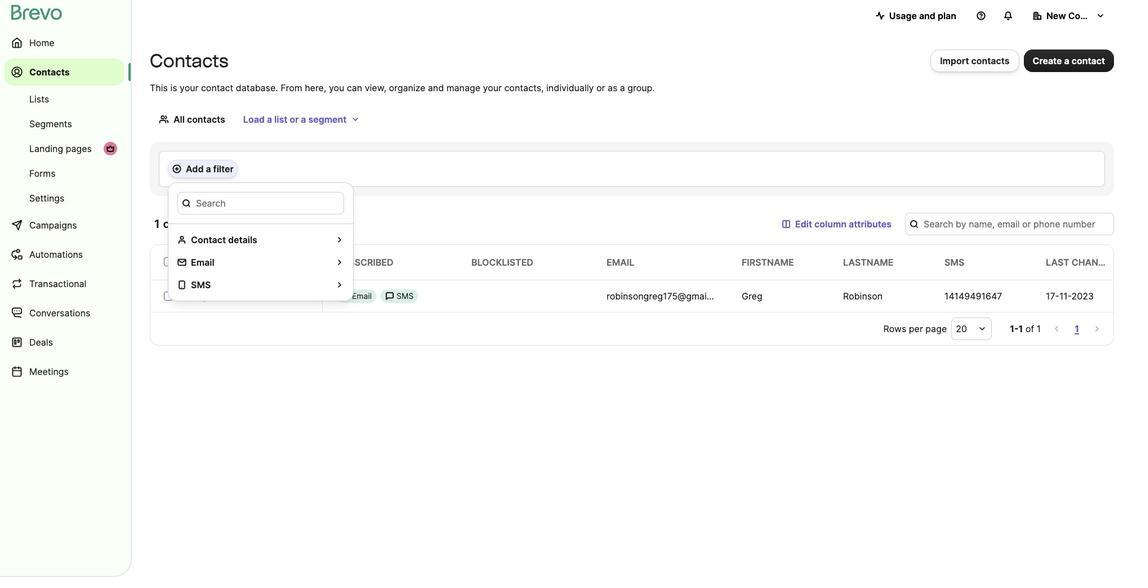 Task type: locate. For each thing, give the bounding box(es) containing it.
column
[[815, 219, 847, 230]]

contacts for import contacts
[[972, 55, 1010, 67]]

2 greg from the left
[[742, 291, 763, 302]]

2 horizontal spatial sms
[[945, 257, 965, 268]]

contacts inside button
[[972, 55, 1010, 67]]

greg down contact
[[187, 291, 207, 302]]

0 vertical spatial or
[[597, 82, 606, 94]]

manage
[[447, 82, 481, 94]]

1 vertical spatial sms
[[191, 280, 211, 291]]

add
[[186, 163, 204, 175]]

usage and plan button
[[867, 5, 966, 27]]

your right manage
[[483, 82, 502, 94]]

0 horizontal spatial email
[[191, 257, 215, 268]]

1 robinson from the left
[[210, 291, 249, 302]]

0 horizontal spatial robinson
[[210, 291, 249, 302]]

greg for greg
[[742, 291, 763, 302]]

1 vertical spatial and
[[428, 82, 444, 94]]

robinsongreg175@gmail.com
[[607, 291, 730, 302]]

greg for greg robinson
[[187, 291, 207, 302]]

here,
[[305, 82, 327, 94]]

load
[[243, 114, 265, 125]]

1 horizontal spatial left___c25ys image
[[386, 292, 395, 301]]

robinson
[[210, 291, 249, 302], [844, 291, 883, 302]]

0 horizontal spatial greg
[[187, 291, 207, 302]]

transactional link
[[5, 271, 124, 298]]

1 button
[[1073, 321, 1082, 337]]

or right list
[[290, 114, 299, 125]]

or
[[597, 82, 606, 94], [290, 114, 299, 125]]

contacts right all
[[187, 114, 225, 125]]

0 horizontal spatial sms
[[191, 280, 211, 291]]

segments link
[[5, 113, 124, 135]]

1 down 2023
[[1076, 324, 1080, 335]]

a
[[1065, 55, 1070, 67], [620, 82, 626, 94], [267, 114, 272, 125], [301, 114, 306, 125], [206, 163, 211, 175]]

email inside list box
[[191, 257, 215, 268]]

contact details
[[191, 234, 258, 246]]

email down contact at the left of page
[[191, 257, 215, 268]]

plan
[[938, 10, 957, 21]]

last
[[1047, 257, 1070, 268]]

contacts up "lists"
[[29, 67, 70, 78]]

or left as
[[597, 82, 606, 94]]

pages
[[66, 143, 92, 154]]

17-11-2023
[[1047, 291, 1095, 302]]

forms
[[29, 168, 56, 179]]

2 left___c25ys image from the left
[[386, 292, 395, 301]]

1 horizontal spatial and
[[920, 10, 936, 21]]

you
[[329, 82, 345, 94]]

1 horizontal spatial contacts
[[972, 55, 1010, 67]]

left___rvooi image
[[106, 144, 115, 153]]

landing pages
[[29, 143, 92, 154]]

or inside button
[[290, 114, 299, 125]]

1 your from the left
[[180, 82, 199, 94]]

1 left___c25ys image from the left
[[341, 292, 350, 301]]

attributes
[[849, 219, 892, 230]]

a inside 'button'
[[206, 163, 211, 175]]

11-
[[1060, 291, 1072, 302]]

email
[[191, 257, 215, 268], [352, 291, 372, 301]]

usage and plan
[[890, 10, 957, 21]]

0 vertical spatial contacts
[[972, 55, 1010, 67]]

left___c25ys image
[[341, 292, 350, 301], [386, 292, 395, 301]]

1 horizontal spatial greg
[[742, 291, 763, 302]]

all contacts
[[174, 114, 225, 125]]

as
[[608, 82, 618, 94]]

a right "add"
[[206, 163, 211, 175]]

a left list
[[267, 114, 272, 125]]

conversations link
[[5, 300, 124, 327]]

1 vertical spatial contacts
[[187, 114, 225, 125]]

email down 'subscribed'
[[352, 291, 372, 301]]

1 vertical spatial or
[[290, 114, 299, 125]]

and left manage
[[428, 82, 444, 94]]

1 horizontal spatial contacts
[[150, 50, 229, 72]]

0 horizontal spatial or
[[290, 114, 299, 125]]

contact right create
[[1072, 55, 1106, 67]]

a for load a list or a segment
[[267, 114, 272, 125]]

organize
[[389, 82, 426, 94]]

2 robinson from the left
[[844, 291, 883, 302]]

deals link
[[5, 329, 124, 356]]

a for add a filter
[[206, 163, 211, 175]]

1 horizontal spatial sms
[[397, 291, 414, 301]]

1 horizontal spatial your
[[483, 82, 502, 94]]

your right is
[[180, 82, 199, 94]]

0 horizontal spatial your
[[180, 82, 199, 94]]

a right create
[[1065, 55, 1070, 67]]

1 left +
[[154, 218, 160, 231]]

email
[[607, 257, 635, 268]]

contacts up is
[[150, 50, 229, 72]]

1 vertical spatial email
[[352, 291, 372, 301]]

list
[[275, 114, 288, 125]]

0 horizontal spatial contacts
[[29, 67, 70, 78]]

0 horizontal spatial contacts
[[187, 114, 225, 125]]

import
[[941, 55, 970, 67]]

greg inside greg robinson "link"
[[187, 291, 207, 302]]

greg down firstname
[[742, 291, 763, 302]]

0 vertical spatial sms
[[945, 257, 965, 268]]

page
[[926, 324, 948, 335]]

0 vertical spatial and
[[920, 10, 936, 21]]

contacts right import
[[972, 55, 1010, 67]]

edit column attributes button
[[773, 213, 901, 236]]

1
[[154, 218, 160, 231], [1019, 324, 1024, 335], [1038, 324, 1042, 335], [1076, 324, 1080, 335]]

this
[[150, 82, 168, 94]]

1 horizontal spatial robinson
[[844, 291, 883, 302]]

robinson down contact
[[210, 291, 249, 302]]

1 horizontal spatial or
[[597, 82, 606, 94]]

meetings
[[29, 366, 69, 378]]

settings
[[29, 193, 65, 204]]

firstname
[[742, 257, 795, 268]]

list box
[[168, 183, 354, 302]]

and left "plan"
[[920, 10, 936, 21]]

import contacts
[[941, 55, 1010, 67]]

left___c25ys image for sms
[[386, 292, 395, 301]]

1 greg from the left
[[187, 291, 207, 302]]

transactional
[[29, 278, 86, 290]]

0 horizontal spatial left___c25ys image
[[341, 292, 350, 301]]

14149491647
[[945, 291, 1003, 302]]

contact down search search box
[[282, 219, 315, 230]]

edit column attributes
[[796, 219, 892, 230]]

a right as
[[620, 82, 626, 94]]

0 vertical spatial email
[[191, 257, 215, 268]]

2 your from the left
[[483, 82, 502, 94]]

your
[[180, 82, 199, 94], [483, 82, 502, 94]]

create
[[1033, 55, 1063, 67]]

robinson down lastname
[[844, 291, 883, 302]]

contact
[[1072, 55, 1106, 67], [201, 82, 234, 94], [163, 218, 205, 231], [282, 219, 315, 230]]

rows per page
[[884, 324, 948, 335]]

greg
[[187, 291, 207, 302], [742, 291, 763, 302]]

1 contact + 0 anonymous contact
[[154, 218, 315, 231]]

0 horizontal spatial and
[[428, 82, 444, 94]]

automations
[[29, 249, 83, 260]]

1-1 of 1
[[1011, 324, 1042, 335]]



Task type: vqa. For each thing, say whether or not it's contained in the screenshot.
robinsongreg175@gmail.com
yes



Task type: describe. For each thing, give the bounding box(es) containing it.
meetings link
[[5, 358, 124, 386]]

segment
[[309, 114, 347, 125]]

campaigns
[[29, 220, 77, 231]]

2 vertical spatial sms
[[397, 291, 414, 301]]

subscribed
[[336, 257, 394, 268]]

1 right 'of'
[[1038, 324, 1042, 335]]

conversations
[[29, 308, 90, 319]]

20
[[957, 324, 968, 335]]

individually
[[547, 82, 594, 94]]

forms link
[[5, 162, 124, 185]]

lastname
[[844, 257, 894, 268]]

settings link
[[5, 187, 124, 210]]

2023
[[1072, 291, 1095, 302]]

left___c25ys image for email
[[341, 292, 350, 301]]

add a filter
[[186, 163, 234, 175]]

1 horizontal spatial email
[[352, 291, 372, 301]]

contacts for all contacts
[[187, 114, 225, 125]]

details
[[228, 234, 258, 246]]

landing
[[29, 143, 63, 154]]

list box containing contact details
[[168, 183, 354, 302]]

lists
[[29, 94, 49, 105]]

create a contact button
[[1024, 50, 1115, 72]]

of
[[1026, 324, 1035, 335]]

deals
[[29, 337, 53, 348]]

edit
[[796, 219, 813, 230]]

new company
[[1047, 10, 1111, 21]]

usage
[[890, 10, 918, 21]]

from
[[281, 82, 302, 94]]

0
[[223, 219, 228, 230]]

load a list or a segment button
[[234, 108, 369, 131]]

contact
[[191, 234, 226, 246]]

campaigns link
[[5, 212, 124, 239]]

per
[[910, 324, 924, 335]]

contacts link
[[5, 59, 124, 86]]

home
[[29, 37, 54, 48]]

1-
[[1011, 324, 1019, 335]]

a right list
[[301, 114, 306, 125]]

+
[[210, 219, 215, 230]]

new
[[1047, 10, 1067, 21]]

Search search field
[[178, 192, 344, 215]]

contact up all contacts
[[201, 82, 234, 94]]

contact inside create a contact button
[[1072, 55, 1106, 67]]

contacts,
[[505, 82, 544, 94]]

create a contact
[[1033, 55, 1106, 67]]

landing pages link
[[5, 138, 124, 160]]

can
[[347, 82, 363, 94]]

a for create a contact
[[1065, 55, 1070, 67]]

database.
[[236, 82, 278, 94]]

sms inside list box
[[191, 280, 211, 291]]

greg robinson
[[187, 291, 249, 302]]

load a list or a segment
[[243, 114, 347, 125]]

robinson inside "link"
[[210, 291, 249, 302]]

filter
[[213, 163, 234, 175]]

import contacts button
[[931, 50, 1020, 72]]

is
[[170, 82, 177, 94]]

anonymous
[[231, 219, 280, 230]]

segments
[[29, 118, 72, 130]]

last changed
[[1047, 257, 1118, 268]]

1 left 'of'
[[1019, 324, 1024, 335]]

blocklisted
[[472, 257, 534, 268]]

contact inside 1 contact + 0 anonymous contact
[[282, 219, 315, 230]]

contact
[[187, 257, 232, 268]]

automations link
[[5, 241, 124, 268]]

add a filter button
[[168, 160, 238, 178]]

and inside button
[[920, 10, 936, 21]]

lists link
[[5, 88, 124, 110]]

view,
[[365, 82, 387, 94]]

Search by name, email or phone number search field
[[906, 213, 1115, 236]]

new company button
[[1025, 5, 1115, 27]]

this is your contact database. from here, you can view, organize and manage your contacts, individually or as a group.
[[150, 82, 655, 94]]

rows
[[884, 324, 907, 335]]

home link
[[5, 29, 124, 56]]

20 button
[[952, 318, 993, 340]]

company
[[1069, 10, 1111, 21]]

17-
[[1047, 291, 1060, 302]]

1 inside 1 button
[[1076, 324, 1080, 335]]

group.
[[628, 82, 655, 94]]

greg robinson link
[[187, 290, 249, 303]]

all
[[174, 114, 185, 125]]

contact left +
[[163, 218, 205, 231]]



